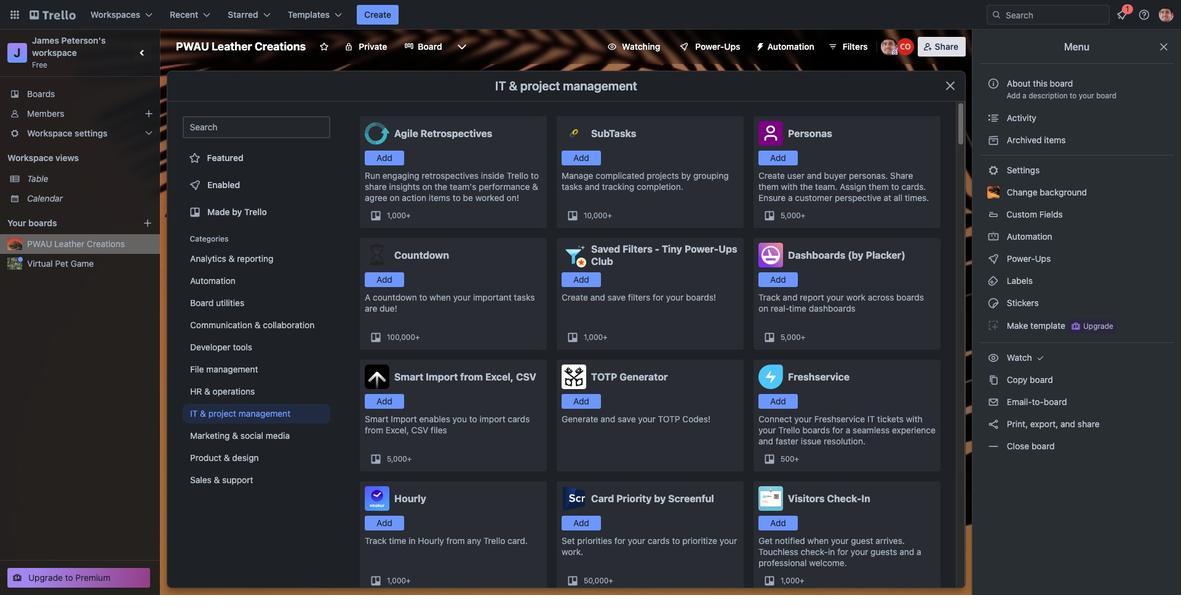 Task type: describe. For each thing, give the bounding box(es) containing it.
primary element
[[0, 0, 1181, 30]]

& for communication & collaboration link
[[255, 320, 261, 330]]

import for from
[[426, 372, 458, 383]]

analytics & reporting
[[190, 253, 273, 264]]

copy board
[[1005, 375, 1053, 385]]

1 horizontal spatial share
[[1078, 419, 1100, 429]]

and inside connect your freshservice it tickets with your trello boards for a seamless experience and faster issue resolution.
[[759, 436, 773, 447]]

starred button
[[220, 5, 278, 25]]

sm image inside 'watch' "link"
[[1034, 352, 1047, 364]]

communication & collaboration link
[[183, 316, 330, 335]]

arrives.
[[876, 536, 905, 546]]

your right priorities
[[628, 536, 645, 546]]

it inside 'link'
[[190, 408, 198, 419]]

and inside 'create user and buyer personas. share them with the team. assign them to cards. ensure a customer perspective at all times.'
[[807, 170, 822, 181]]

it & project management inside it & project management 'link'
[[190, 408, 290, 419]]

board up description
[[1050, 78, 1073, 89]]

watch
[[1005, 352, 1034, 363]]

marketing & social media
[[190, 431, 290, 441]]

a countdown to when your important tasks are due!
[[365, 292, 535, 314]]

settings link
[[980, 161, 1174, 180]]

1,000 for agile retrospectives
[[387, 211, 406, 220]]

virtual
[[27, 258, 53, 269]]

add for subtasks
[[573, 153, 589, 163]]

0 vertical spatial project
[[520, 79, 560, 93]]

power-ups link
[[980, 249, 1174, 269]]

1 vertical spatial hourly
[[418, 536, 444, 546]]

board up print, export, and share
[[1044, 397, 1067, 407]]

board up activity link
[[1096, 91, 1117, 100]]

pwau leather creations inside board name text field
[[176, 40, 306, 53]]

track time in hourly from any trello card.
[[365, 536, 528, 546]]

saved
[[591, 244, 620, 255]]

manage complicated projects by grouping tasks and tracking completion.
[[562, 170, 729, 192]]

sm image for settings
[[987, 164, 1000, 177]]

0 horizontal spatial automation
[[190, 276, 236, 286]]

custom
[[1006, 209, 1037, 220]]

retrospectives
[[422, 170, 479, 181]]

filters button
[[824, 37, 872, 57]]

all
[[894, 193, 903, 203]]

sm image for automation
[[987, 231, 1000, 243]]

add for smart import from excel, csv
[[377, 396, 392, 407]]

buyer
[[824, 170, 847, 181]]

and right the generate
[[601, 414, 615, 424]]

+ for countdown
[[415, 333, 420, 342]]

add button for card priority by screenful
[[562, 516, 601, 531]]

board down export,
[[1032, 441, 1055, 452]]

1 vertical spatial on
[[390, 193, 400, 203]]

james peterson (jamespeterson93) image
[[1159, 7, 1174, 22]]

add board image
[[143, 218, 153, 228]]

file
[[190, 364, 204, 375]]

2 vertical spatial from
[[446, 536, 465, 546]]

made by trello
[[207, 207, 267, 217]]

and inside the manage complicated projects by grouping tasks and tracking completion.
[[585, 181, 600, 192]]

this
[[1033, 78, 1048, 89]]

create inside button
[[364, 9, 391, 20]]

+ for subtasks
[[607, 211, 612, 220]]

add inside about this board add a description to your board
[[1007, 91, 1020, 100]]

1 horizontal spatial csv
[[516, 372, 536, 383]]

peterson's
[[61, 35, 106, 46]]

your boards with 2 items element
[[7, 216, 124, 231]]

print,
[[1007, 419, 1028, 429]]

power-ups inside button
[[695, 41, 740, 52]]

set
[[562, 536, 575, 546]]

user
[[787, 170, 805, 181]]

50,000 +
[[584, 576, 613, 586]]

professional
[[759, 558, 807, 568]]

experience
[[892, 425, 936, 436]]

add button for personas
[[759, 151, 798, 165]]

& for marketing & social media link
[[232, 431, 238, 441]]

manage
[[562, 170, 593, 181]]

1 horizontal spatial excel,
[[485, 372, 514, 383]]

smart for smart import from excel, csv
[[394, 372, 423, 383]]

back to home image
[[30, 5, 76, 25]]

pwau leather creations inside 'link'
[[27, 239, 125, 249]]

tiny
[[662, 244, 682, 255]]

agile retrospectives
[[394, 128, 492, 139]]

guest
[[851, 536, 873, 546]]

visitors check-in
[[788, 493, 870, 504]]

smart import from excel, csv
[[394, 372, 536, 383]]

board for board utilities
[[190, 298, 214, 308]]

0 vertical spatial from
[[460, 372, 483, 383]]

workspace views
[[7, 153, 79, 163]]

to left be
[[453, 193, 461, 203]]

0 vertical spatial on
[[422, 181, 432, 192]]

5,000 + for smart import from excel, csv
[[387, 455, 412, 464]]

upgrade to premium link
[[7, 568, 150, 588]]

members link
[[0, 104, 160, 124]]

1,000 for saved filters - tiny power-ups club
[[584, 333, 603, 342]]

email-to-board link
[[980, 392, 1174, 412]]

christina overa (christinaovera) image
[[897, 38, 914, 55]]

generate
[[562, 414, 598, 424]]

sm image for email-to-board
[[987, 396, 1000, 408]]

smart for smart import enables you to import cards from excel, csv files
[[365, 414, 389, 424]]

subtasks
[[591, 128, 636, 139]]

0 vertical spatial items
[[1044, 135, 1066, 145]]

track for dashboards (by placker)
[[759, 292, 780, 303]]

1,000 for visitors check-in
[[781, 576, 800, 586]]

on inside 'track and report your work across boards on real-time dashboards'
[[759, 303, 768, 314]]

close
[[1007, 441, 1029, 452]]

1 vertical spatial power-ups
[[1005, 253, 1053, 264]]

1 vertical spatial time
[[389, 536, 406, 546]]

archived
[[1007, 135, 1042, 145]]

5,000 for personas
[[781, 211, 801, 220]]

notified
[[775, 536, 805, 546]]

power- inside button
[[695, 41, 724, 52]]

card priority by screenful
[[591, 493, 714, 504]]

customize views image
[[456, 41, 468, 53]]

upgrade to premium
[[28, 573, 110, 583]]

action
[[402, 193, 426, 203]]

save for generator
[[618, 414, 636, 424]]

boards
[[27, 89, 55, 99]]

sm image for print, export, and share
[[987, 418, 1000, 431]]

j
[[14, 46, 21, 60]]

add button for saved filters - tiny power-ups club
[[562, 273, 601, 287]]

close board
[[1005, 441, 1055, 452]]

Search field
[[1002, 6, 1109, 24]]

product
[[190, 453, 222, 463]]

& inside run engaging retrospectives inside trello to share insights on the team's performance & agree on action items to be worked on!
[[532, 181, 538, 192]]

templates
[[288, 9, 330, 20]]

codes!
[[682, 414, 711, 424]]

+ for visitors check-in
[[800, 576, 804, 586]]

project inside 'link'
[[208, 408, 236, 419]]

add button for totp generator
[[562, 394, 601, 409]]

and inside get notified when your guest arrives. touchless check-in for your guests and a professional welcome.
[[900, 547, 914, 557]]

add for agile retrospectives
[[377, 153, 392, 163]]

categories
[[190, 234, 229, 244]]

add for card priority by screenful
[[573, 518, 589, 528]]

sm image for copy board
[[987, 374, 1000, 386]]

automation inside automation button
[[767, 41, 814, 52]]

hr & operations link
[[183, 382, 330, 402]]

cards inside set priorities for your cards to prioritize your work.
[[648, 536, 670, 546]]

james
[[32, 35, 59, 46]]

the inside run engaging retrospectives inside trello to share insights on the team's performance & agree on action items to be worked on!
[[435, 181, 447, 192]]

track and report your work across boards on real-time dashboards
[[759, 292, 924, 314]]

check-
[[801, 547, 828, 557]]

to inside a countdown to when your important tasks are due!
[[419, 292, 427, 303]]

workspace settings
[[27, 128, 108, 138]]

table
[[27, 173, 48, 184]]

add button for countdown
[[365, 273, 404, 287]]

add button for agile retrospectives
[[365, 151, 404, 165]]

a inside 'create user and buyer personas. share them with the team. assign them to cards. ensure a customer perspective at all times.'
[[788, 193, 793, 203]]

smart import enables you to import cards from excel, csv files
[[365, 414, 530, 436]]

it & project management link
[[183, 404, 330, 424]]

share inside button
[[935, 41, 958, 52]]

1 horizontal spatial it & project management
[[495, 79, 637, 93]]

sm image for power-ups
[[987, 253, 1000, 265]]

upgrade for upgrade to premium
[[28, 573, 63, 583]]

your boards
[[7, 218, 57, 228]]

work.
[[562, 547, 583, 557]]

make
[[1007, 320, 1028, 331]]

dashboards
[[809, 303, 856, 314]]

& for hr & operations link
[[204, 386, 210, 397]]

email-to-board
[[1005, 397, 1067, 407]]

ups up 'labels' link
[[1035, 253, 1051, 264]]

share button
[[918, 37, 966, 57]]

1,000 + for saved filters - tiny power-ups club
[[584, 333, 608, 342]]

engaging
[[383, 170, 419, 181]]

Board name text field
[[170, 37, 312, 57]]

when inside get notified when your guest arrives. touchless check-in for your guests and a professional welcome.
[[807, 536, 829, 546]]

add for freshservice
[[770, 396, 786, 407]]

& for the sales & support link
[[214, 475, 220, 485]]

with inside connect your freshservice it tickets with your trello boards for a seamless experience and faster issue resolution.
[[906, 414, 923, 424]]

your inside a countdown to when your important tasks are due!
[[453, 292, 471, 303]]

import
[[480, 414, 505, 424]]

inside
[[481, 170, 504, 181]]

freshservice inside connect your freshservice it tickets with your trello boards for a seamless experience and faster issue resolution.
[[814, 414, 865, 424]]

workspace
[[32, 47, 77, 58]]

change
[[1007, 187, 1038, 197]]

generator
[[620, 372, 668, 383]]

analytics & reporting link
[[183, 249, 330, 269]]

utilities
[[216, 298, 244, 308]]

a inside get notified when your guest arrives. touchless check-in for your guests and a professional welcome.
[[917, 547, 921, 557]]

it inside connect your freshservice it tickets with your trello boards for a seamless experience and faster issue resolution.
[[867, 414, 875, 424]]

due!
[[380, 303, 397, 314]]

card
[[591, 493, 614, 504]]

add button for hourly
[[365, 516, 404, 531]]

pwau leather creations link
[[27, 238, 153, 250]]

+ for card priority by screenful
[[609, 576, 613, 586]]

sm image for archived items
[[987, 134, 1000, 146]]

add for personas
[[770, 153, 786, 163]]

0 vertical spatial automation link
[[980, 227, 1174, 247]]

save for filters
[[608, 292, 626, 303]]

game
[[71, 258, 94, 269]]

agree
[[365, 193, 387, 203]]

add for countdown
[[377, 274, 392, 285]]

communication
[[190, 320, 252, 330]]

priority
[[616, 493, 652, 504]]

track for hourly
[[365, 536, 387, 546]]

your down connect
[[759, 425, 776, 436]]

filters inside button
[[843, 41, 868, 52]]

placker)
[[866, 250, 906, 261]]

perspective
[[835, 193, 881, 203]]

1 horizontal spatial it
[[495, 79, 506, 93]]

sm image for close board
[[987, 440, 1000, 453]]

activity link
[[980, 108, 1174, 128]]

share inside run engaging retrospectives inside trello to share insights on the team's performance & agree on action items to be worked on!
[[365, 181, 387, 192]]

print, export, and share link
[[980, 415, 1174, 434]]

and inside 'track and report your work across boards on real-time dashboards'
[[783, 292, 798, 303]]

+ for dashboards (by placker)
[[801, 333, 805, 342]]

you
[[453, 414, 467, 424]]

board for board
[[418, 41, 442, 52]]

2 them from the left
[[869, 181, 889, 192]]

from inside smart import enables you to import cards from excel, csv files
[[365, 425, 383, 436]]

creations inside 'link'
[[87, 239, 125, 249]]

5,000 + for dashboards (by placker)
[[781, 333, 805, 342]]

private button
[[337, 37, 395, 57]]



Task type: locate. For each thing, give the bounding box(es) containing it.
0 vertical spatial by
[[681, 170, 691, 181]]

1 them from the left
[[759, 181, 779, 192]]

to inside set priorities for your cards to prioritize your work.
[[672, 536, 680, 546]]

leather inside board name text field
[[212, 40, 252, 53]]

enables
[[419, 414, 450, 424]]

& inside 'link'
[[200, 408, 206, 419]]

sm image
[[987, 275, 1000, 287], [987, 319, 1000, 332], [1034, 352, 1047, 364], [987, 396, 1000, 408], [987, 418, 1000, 431], [987, 440, 1000, 453]]

1 vertical spatial totp
[[658, 414, 680, 424]]

add button for visitors check-in
[[759, 516, 798, 531]]

a inside connect your freshservice it tickets with your trello boards for a seamless experience and faster issue resolution.
[[846, 425, 850, 436]]

filters left -
[[623, 244, 653, 255]]

pwau inside 'link'
[[27, 239, 52, 249]]

a inside about this board add a description to your board
[[1023, 91, 1027, 100]]

copy
[[1007, 375, 1028, 385]]

club
[[591, 256, 613, 267]]

1 horizontal spatial filters
[[843, 41, 868, 52]]

1 the from the left
[[435, 181, 447, 192]]

save down totp generator
[[618, 414, 636, 424]]

with up experience
[[906, 414, 923, 424]]

complicated
[[596, 170, 644, 181]]

boards inside connect your freshservice it tickets with your trello boards for a seamless experience and faster issue resolution.
[[802, 425, 830, 436]]

0 vertical spatial freshservice
[[788, 372, 850, 383]]

2 vertical spatial 5,000
[[387, 455, 407, 464]]

500 +
[[781, 455, 799, 464]]

sm image inside automation link
[[987, 231, 1000, 243]]

your down 'generator'
[[638, 414, 656, 424]]

excel, left files
[[386, 425, 409, 436]]

developer tools link
[[183, 338, 330, 357]]

boards right the across
[[896, 292, 924, 303]]

creations down templates
[[255, 40, 306, 53]]

for right filters
[[653, 292, 664, 303]]

labels link
[[980, 271, 1174, 291]]

10,000 +
[[584, 211, 612, 220]]

share right 'christina overa (christinaovera)' image at the top right
[[935, 41, 958, 52]]

james peterson's workspace link
[[32, 35, 108, 58]]

sm image left labels
[[987, 275, 1000, 287]]

sm image inside settings link
[[987, 164, 1000, 177]]

0 vertical spatial boards
[[28, 218, 57, 228]]

trello inside connect your freshservice it tickets with your trello boards for a seamless experience and faster issue resolution.
[[778, 425, 800, 436]]

0 vertical spatial upgrade
[[1083, 322, 1113, 331]]

sm image for activity
[[987, 112, 1000, 124]]

0 horizontal spatial cards
[[508, 414, 530, 424]]

board up "to-" in the bottom of the page
[[1030, 375, 1053, 385]]

when up check-
[[807, 536, 829, 546]]

1 notification image
[[1115, 7, 1129, 22]]

0 horizontal spatial items
[[429, 193, 450, 203]]

project
[[520, 79, 560, 93], [208, 408, 236, 419]]

and down arrives.
[[900, 547, 914, 557]]

0 vertical spatial 5,000 +
[[781, 211, 805, 220]]

featured
[[207, 153, 244, 163]]

to inside smart import enables you to import cards from excel, csv files
[[469, 414, 477, 424]]

sm image up 'copy board'
[[1034, 352, 1047, 364]]

pwau leather creations down starred
[[176, 40, 306, 53]]

by inside the manage complicated projects by grouping tasks and tracking completion.
[[681, 170, 691, 181]]

automation link up board utilities link
[[183, 271, 330, 291]]

touchless
[[759, 547, 798, 557]]

when
[[430, 292, 451, 303], [807, 536, 829, 546]]

1 vertical spatial in
[[828, 547, 835, 557]]

excel, up the import
[[485, 372, 514, 383]]

create for saved filters - tiny power-ups club
[[562, 292, 588, 303]]

50,000
[[584, 576, 609, 586]]

0 vertical spatial when
[[430, 292, 451, 303]]

design
[[232, 453, 259, 463]]

5,000 + down customer
[[781, 211, 805, 220]]

ups right tiny
[[719, 244, 737, 255]]

add for visitors check-in
[[770, 518, 786, 528]]

about this board add a description to your board
[[1007, 78, 1117, 100]]

create button
[[357, 5, 399, 25]]

0 horizontal spatial time
[[389, 536, 406, 546]]

5,000 + down real-
[[781, 333, 805, 342]]

your left 'important'
[[453, 292, 471, 303]]

freshservice up connect your freshservice it tickets with your trello boards for a seamless experience and faster issue resolution.
[[788, 372, 850, 383]]

create inside 'create user and buyer personas. share them with the team. assign them to cards. ensure a customer perspective at all times.'
[[759, 170, 785, 181]]

1 horizontal spatial create
[[562, 292, 588, 303]]

0 vertical spatial track
[[759, 292, 780, 303]]

create for personas
[[759, 170, 785, 181]]

for inside get notified when your guest arrives. touchless check-in for your guests and a professional welcome.
[[837, 547, 848, 557]]

1 vertical spatial with
[[906, 414, 923, 424]]

for up welcome.
[[837, 547, 848, 557]]

pwau inside board name text field
[[176, 40, 209, 53]]

and down club in the top right of the page
[[590, 292, 605, 303]]

1 vertical spatial import
[[391, 414, 417, 424]]

2 vertical spatial create
[[562, 292, 588, 303]]

sm image inside 'watch' "link"
[[987, 352, 1000, 364]]

cards.
[[902, 181, 926, 192]]

0 vertical spatial power-ups
[[695, 41, 740, 52]]

when inside a countdown to when your important tasks are due!
[[430, 292, 451, 303]]

sm image for stickers
[[987, 297, 1000, 309]]

1 vertical spatial filters
[[623, 244, 653, 255]]

board inside 'link'
[[1030, 375, 1053, 385]]

0 horizontal spatial pwau
[[27, 239, 52, 249]]

0 horizontal spatial by
[[232, 207, 242, 217]]

real-
[[771, 303, 789, 314]]

0 vertical spatial share
[[365, 181, 387, 192]]

0 horizontal spatial excel,
[[386, 425, 409, 436]]

1 vertical spatial share
[[890, 170, 913, 181]]

workspace for workspace views
[[7, 153, 53, 163]]

1 vertical spatial track
[[365, 536, 387, 546]]

your inside 'track and report your work across boards on real-time dashboards'
[[827, 292, 844, 303]]

sm image inside automation button
[[750, 37, 767, 54]]

+ down report
[[801, 333, 805, 342]]

0 horizontal spatial share
[[890, 170, 913, 181]]

file management link
[[183, 360, 330, 380]]

upgrade inside button
[[1083, 322, 1113, 331]]

sm image inside close board link
[[987, 440, 1000, 453]]

settings
[[75, 128, 108, 138]]

custom fields
[[1006, 209, 1063, 220]]

& for product & design link at the left bottom
[[224, 453, 230, 463]]

share up cards.
[[890, 170, 913, 181]]

your up activity link
[[1079, 91, 1094, 100]]

upgrade button
[[1069, 319, 1116, 334]]

with inside 'create user and buyer personas. share them with the team. assign them to cards. ensure a customer perspective at all times.'
[[781, 181, 798, 192]]

sm image inside power-ups link
[[987, 253, 1000, 265]]

on
[[422, 181, 432, 192], [390, 193, 400, 203], [759, 303, 768, 314]]

to up the all
[[891, 181, 899, 192]]

share inside 'create user and buyer personas. share them with the team. assign them to cards. ensure a customer perspective at all times.'
[[890, 170, 913, 181]]

power- inside the saved filters - tiny power-ups club
[[685, 244, 719, 255]]

filters inside the saved filters - tiny power-ups club
[[623, 244, 653, 255]]

workspace for workspace settings
[[27, 128, 72, 138]]

boards inside 'track and report your work across boards on real-time dashboards'
[[896, 292, 924, 303]]

0 vertical spatial 5,000
[[781, 211, 801, 220]]

2 the from the left
[[800, 181, 813, 192]]

track inside 'track and report your work across boards on real-time dashboards'
[[759, 292, 780, 303]]

add
[[1007, 91, 1020, 100], [377, 153, 392, 163], [573, 153, 589, 163], [770, 153, 786, 163], [377, 274, 392, 285], [573, 274, 589, 285], [770, 274, 786, 285], [377, 396, 392, 407], [573, 396, 589, 407], [770, 396, 786, 407], [377, 518, 392, 528], [573, 518, 589, 528], [770, 518, 786, 528]]

csv inside smart import enables you to import cards from excel, csv files
[[411, 425, 428, 436]]

power-ups button
[[671, 37, 748, 57]]

+ for personas
[[801, 211, 805, 220]]

your down guest
[[851, 547, 868, 557]]

0 horizontal spatial create
[[364, 9, 391, 20]]

activity
[[1005, 113, 1036, 123]]

sm image left make
[[987, 319, 1000, 332]]

your up issue
[[794, 414, 812, 424]]

to up activity link
[[1070, 91, 1077, 100]]

your left guest
[[831, 536, 849, 546]]

cards inside smart import enables you to import cards from excel, csv files
[[508, 414, 530, 424]]

0 horizontal spatial them
[[759, 181, 779, 192]]

sm image left print,
[[987, 418, 1000, 431]]

smart inside smart import enables you to import cards from excel, csv files
[[365, 414, 389, 424]]

sm image inside stickers link
[[987, 297, 1000, 309]]

are
[[365, 303, 377, 314]]

pwau up virtual
[[27, 239, 52, 249]]

0 vertical spatial management
[[563, 79, 637, 93]]

fields
[[1040, 209, 1063, 220]]

copy board link
[[980, 370, 1174, 390]]

0 vertical spatial board
[[418, 41, 442, 52]]

totp left 'generator'
[[591, 372, 617, 383]]

& for analytics & reporting link
[[229, 253, 235, 264]]

1 horizontal spatial track
[[759, 292, 780, 303]]

performance
[[479, 181, 530, 192]]

a up "resolution." in the right bottom of the page
[[846, 425, 850, 436]]

your inside about this board add a description to your board
[[1079, 91, 1094, 100]]

on!
[[507, 193, 519, 203]]

1 horizontal spatial when
[[807, 536, 829, 546]]

excel,
[[485, 372, 514, 383], [386, 425, 409, 436]]

0 vertical spatial csv
[[516, 372, 536, 383]]

1 horizontal spatial automation
[[767, 41, 814, 52]]

them up 'ensure'
[[759, 181, 779, 192]]

0 vertical spatial totp
[[591, 372, 617, 383]]

filters left james peterson (jamespeterson93) image at right
[[843, 41, 868, 52]]

in
[[409, 536, 416, 546], [828, 547, 835, 557]]

1,000 +
[[387, 211, 411, 220], [584, 333, 608, 342], [387, 576, 411, 586], [781, 576, 804, 586]]

sm image
[[750, 37, 767, 54], [987, 112, 1000, 124], [987, 134, 1000, 146], [987, 164, 1000, 177], [987, 231, 1000, 243], [987, 253, 1000, 265], [987, 297, 1000, 309], [987, 352, 1000, 364], [987, 374, 1000, 386]]

5,000 down 'ensure'
[[781, 211, 801, 220]]

enabled link
[[183, 173, 330, 197]]

trello right any
[[484, 536, 505, 546]]

add button for subtasks
[[562, 151, 601, 165]]

to inside about this board add a description to your board
[[1070, 91, 1077, 100]]

upgrade left premium
[[28, 573, 63, 583]]

Search text field
[[183, 116, 330, 138]]

leather down starred
[[212, 40, 252, 53]]

team's
[[450, 181, 476, 192]]

items down retrospectives
[[429, 193, 450, 203]]

automation left filters button
[[767, 41, 814, 52]]

private
[[359, 41, 387, 52]]

import for enables
[[391, 414, 417, 424]]

items inside run engaging retrospectives inside trello to share insights on the team's performance & agree on action items to be worked on!
[[429, 193, 450, 203]]

1 horizontal spatial by
[[654, 493, 666, 504]]

+ for agile retrospectives
[[406, 211, 411, 220]]

change background
[[1005, 187, 1087, 197]]

& for it & project management 'link'
[[200, 408, 206, 419]]

management inside 'link'
[[239, 408, 290, 419]]

export,
[[1030, 419, 1058, 429]]

custom fields button
[[980, 205, 1174, 225]]

2 vertical spatial on
[[759, 303, 768, 314]]

add for hourly
[[377, 518, 392, 528]]

and down email-to-board link at the right bottom of page
[[1061, 419, 1075, 429]]

sm image inside activity link
[[987, 112, 1000, 124]]

workspace down members
[[27, 128, 72, 138]]

for inside set priorities for your cards to prioritize your work.
[[614, 536, 626, 546]]

to right you at left bottom
[[469, 414, 477, 424]]

add for saved filters - tiny power-ups club
[[573, 274, 589, 285]]

1 vertical spatial tasks
[[514, 292, 535, 303]]

track
[[759, 292, 780, 303], [365, 536, 387, 546]]

j link
[[7, 43, 27, 63]]

0 horizontal spatial totp
[[591, 372, 617, 383]]

labels
[[1005, 276, 1033, 286]]

countdown
[[373, 292, 417, 303]]

and up real-
[[783, 292, 798, 303]]

1 vertical spatial from
[[365, 425, 383, 436]]

in inside get notified when your guest arrives. touchless check-in for your guests and a professional welcome.
[[828, 547, 835, 557]]

workspace up table
[[7, 153, 53, 163]]

1 horizontal spatial on
[[422, 181, 432, 192]]

1,000 + for agile retrospectives
[[387, 211, 411, 220]]

save left filters
[[608, 292, 626, 303]]

add for totp generator
[[573, 396, 589, 407]]

+
[[406, 211, 411, 220], [607, 211, 612, 220], [801, 211, 805, 220], [415, 333, 420, 342], [603, 333, 608, 342], [801, 333, 805, 342], [407, 455, 412, 464], [795, 455, 799, 464], [406, 576, 411, 586], [609, 576, 613, 586], [800, 576, 804, 586]]

2 vertical spatial automation
[[190, 276, 236, 286]]

sm image inside email-to-board link
[[987, 396, 1000, 408]]

5,000 down smart import enables you to import cards from excel, csv files
[[387, 455, 407, 464]]

excel, inside smart import enables you to import cards from excel, csv files
[[386, 425, 409, 436]]

change background link
[[980, 183, 1174, 202]]

automation down custom fields
[[1005, 231, 1052, 242]]

1 vertical spatial creations
[[87, 239, 125, 249]]

to right countdown
[[419, 292, 427, 303]]

0 horizontal spatial it
[[190, 408, 198, 419]]

sm image for watch
[[987, 352, 1000, 364]]

sm image for labels
[[987, 275, 1000, 287]]

add button for dashboards (by placker)
[[759, 273, 798, 287]]

0 horizontal spatial tasks
[[514, 292, 535, 303]]

report
[[800, 292, 824, 303]]

watch link
[[980, 348, 1174, 368]]

(by
[[848, 250, 864, 261]]

ups inside button
[[724, 41, 740, 52]]

0 horizontal spatial creations
[[87, 239, 125, 249]]

0 vertical spatial excel,
[[485, 372, 514, 383]]

leather
[[212, 40, 252, 53], [54, 239, 84, 249]]

watching button
[[600, 37, 668, 57]]

1 vertical spatial management
[[206, 364, 258, 375]]

2 horizontal spatial by
[[681, 170, 691, 181]]

hr
[[190, 386, 202, 397]]

1 vertical spatial smart
[[365, 414, 389, 424]]

0 horizontal spatial track
[[365, 536, 387, 546]]

2 vertical spatial by
[[654, 493, 666, 504]]

automation link
[[980, 227, 1174, 247], [183, 271, 330, 291]]

ensure
[[759, 193, 786, 203]]

agile
[[394, 128, 418, 139]]

1 vertical spatial share
[[1078, 419, 1100, 429]]

add button for smart import from excel, csv
[[365, 394, 404, 409]]

create
[[364, 9, 391, 20], [759, 170, 785, 181], [562, 292, 588, 303]]

sm image inside archived items link
[[987, 134, 1000, 146]]

share down email-to-board link at the right bottom of page
[[1078, 419, 1100, 429]]

1 horizontal spatial totp
[[658, 414, 680, 424]]

import up enables
[[426, 372, 458, 383]]

run
[[365, 170, 380, 181]]

email-
[[1007, 397, 1032, 407]]

2 horizontal spatial boards
[[896, 292, 924, 303]]

the up customer
[[800, 181, 813, 192]]

+ down smart import enables you to import cards from excel, csv files
[[407, 455, 412, 464]]

on left real-
[[759, 303, 768, 314]]

for right priorities
[[614, 536, 626, 546]]

hourly up track time in hourly from any trello card.
[[394, 493, 426, 504]]

in
[[861, 493, 870, 504]]

about
[[1007, 78, 1031, 89]]

sm image inside print, export, and share link
[[987, 418, 1000, 431]]

0 vertical spatial hourly
[[394, 493, 426, 504]]

archived items
[[1005, 135, 1066, 145]]

the inside 'create user and buyer personas. share them with the team. assign them to cards. ensure a customer perspective at all times.'
[[800, 181, 813, 192]]

5,000 for dashboards (by placker)
[[781, 333, 801, 342]]

worked
[[475, 193, 504, 203]]

sm image inside copy board 'link'
[[987, 374, 1000, 386]]

sm image inside 'labels' link
[[987, 275, 1000, 287]]

0 vertical spatial with
[[781, 181, 798, 192]]

totp
[[591, 372, 617, 383], [658, 414, 680, 424]]

add button for freshservice
[[759, 394, 798, 409]]

0 horizontal spatial the
[[435, 181, 447, 192]]

trello down enabled link
[[244, 207, 267, 217]]

0 horizontal spatial on
[[390, 193, 400, 203]]

template
[[1031, 320, 1065, 331]]

tickets
[[877, 414, 904, 424]]

1 horizontal spatial board
[[418, 41, 442, 52]]

time inside 'track and report your work across boards on real-time dashboards'
[[789, 303, 807, 314]]

ups inside the saved filters - tiny power-ups club
[[719, 244, 737, 255]]

0 horizontal spatial upgrade
[[28, 573, 63, 583]]

trello inside made by trello link
[[244, 207, 267, 217]]

csv
[[516, 372, 536, 383], [411, 425, 428, 436]]

0 vertical spatial pwau leather creations
[[176, 40, 306, 53]]

1 horizontal spatial upgrade
[[1083, 322, 1113, 331]]

featured link
[[183, 146, 330, 170]]

enabled
[[207, 180, 240, 190]]

0 vertical spatial cards
[[508, 414, 530, 424]]

stickers
[[1005, 298, 1039, 308]]

1,000 + for visitors check-in
[[781, 576, 804, 586]]

upgrade down stickers link at the right
[[1083, 322, 1113, 331]]

personas
[[788, 128, 832, 139]]

1,000 for hourly
[[387, 576, 406, 586]]

1 horizontal spatial in
[[828, 547, 835, 557]]

on up action at top left
[[422, 181, 432, 192]]

pwau down recent dropdown button
[[176, 40, 209, 53]]

and left faster
[[759, 436, 773, 447]]

to right inside
[[531, 170, 539, 181]]

team.
[[815, 181, 838, 192]]

pwau leather creations
[[176, 40, 306, 53], [27, 239, 125, 249]]

automation up "board utilities"
[[190, 276, 236, 286]]

1 vertical spatial excel,
[[386, 425, 409, 436]]

trello up faster
[[778, 425, 800, 436]]

0 vertical spatial filters
[[843, 41, 868, 52]]

tasks inside the manage complicated projects by grouping tasks and tracking completion.
[[562, 181, 583, 192]]

upgrade for upgrade
[[1083, 322, 1113, 331]]

0 horizontal spatial csv
[[411, 425, 428, 436]]

1 horizontal spatial tasks
[[562, 181, 583, 192]]

1 vertical spatial leather
[[54, 239, 84, 249]]

automation button
[[750, 37, 822, 57]]

smart down 100,000 +
[[394, 372, 423, 383]]

management
[[563, 79, 637, 93], [206, 364, 258, 375], [239, 408, 290, 419]]

1 vertical spatial project
[[208, 408, 236, 419]]

items right archived
[[1044, 135, 1066, 145]]

to inside upgrade to premium link
[[65, 573, 73, 583]]

sm image for make template
[[987, 319, 1000, 332]]

+ down professional
[[800, 576, 804, 586]]

tasks right 'important'
[[514, 292, 535, 303]]

1 vertical spatial save
[[618, 414, 636, 424]]

0 horizontal spatial in
[[409, 536, 416, 546]]

search image
[[992, 10, 1002, 20]]

5,000 + for personas
[[781, 211, 805, 220]]

+ down track time in hourly from any trello card.
[[406, 576, 411, 586]]

media
[[266, 431, 290, 441]]

1 vertical spatial freshservice
[[814, 414, 865, 424]]

trello inside run engaging retrospectives inside trello to share insights on the team's performance & agree on action items to be worked on!
[[507, 170, 529, 181]]

tasks down manage
[[562, 181, 583, 192]]

trello up performance
[[507, 170, 529, 181]]

leather down "your boards with 2 items" element
[[54, 239, 84, 249]]

on down the insights
[[390, 193, 400, 203]]

automation
[[767, 41, 814, 52], [1005, 231, 1052, 242], [190, 276, 236, 286]]

workspace navigation collapse icon image
[[134, 44, 151, 62]]

1 vertical spatial board
[[190, 298, 214, 308]]

+ down action at top left
[[406, 211, 411, 220]]

this member is an admin of this board. image
[[892, 50, 897, 55]]

+ for saved filters - tiny power-ups club
[[603, 333, 608, 342]]

by right "made"
[[232, 207, 242, 217]]

to left prioritize
[[672, 536, 680, 546]]

5,000 for smart import from excel, csv
[[387, 455, 407, 464]]

your left boards! at the right of the page
[[666, 292, 684, 303]]

1,000 + for hourly
[[387, 576, 411, 586]]

+ down faster
[[795, 455, 799, 464]]

+ for hourly
[[406, 576, 411, 586]]

1 horizontal spatial creations
[[255, 40, 306, 53]]

them up at
[[869, 181, 889, 192]]

tasks inside a countdown to when your important tasks are due!
[[514, 292, 535, 303]]

creations inside board name text field
[[255, 40, 306, 53]]

insights
[[389, 181, 420, 192]]

set priorities for your cards to prioritize your work.
[[562, 536, 737, 557]]

settings
[[1005, 165, 1040, 175]]

1 vertical spatial create
[[759, 170, 785, 181]]

to inside 'create user and buyer personas. share them with the team. assign them to cards. ensure a customer perspective at all times.'
[[891, 181, 899, 192]]

2 vertical spatial management
[[239, 408, 290, 419]]

1 horizontal spatial them
[[869, 181, 889, 192]]

star or unstar board image
[[319, 42, 329, 52]]

by right priority
[[654, 493, 666, 504]]

1 vertical spatial when
[[807, 536, 829, 546]]

0 horizontal spatial power-ups
[[695, 41, 740, 52]]

views
[[55, 153, 79, 163]]

0 vertical spatial leather
[[212, 40, 252, 53]]

grouping
[[693, 170, 729, 181]]

table link
[[27, 173, 153, 185]]

0 vertical spatial automation
[[767, 41, 814, 52]]

0 vertical spatial in
[[409, 536, 416, 546]]

board left utilities
[[190, 298, 214, 308]]

open information menu image
[[1138, 9, 1150, 21]]

for inside connect your freshservice it tickets with your trello boards for a seamless experience and faster issue resolution.
[[832, 425, 843, 436]]

1 vertical spatial automation link
[[183, 271, 330, 291]]

1 horizontal spatial pwau leather creations
[[176, 40, 306, 53]]

0 vertical spatial it & project management
[[495, 79, 637, 93]]

james peterson (jamespeterson93) image
[[881, 38, 898, 55]]

2 horizontal spatial automation
[[1005, 231, 1052, 242]]

leather inside 'link'
[[54, 239, 84, 249]]

management up operations at the bottom left
[[206, 364, 258, 375]]

hourly left any
[[418, 536, 444, 546]]

sm image left close
[[987, 440, 1000, 453]]

2 vertical spatial boards
[[802, 425, 830, 436]]

+ for smart import from excel, csv
[[407, 455, 412, 464]]

workspace inside popup button
[[27, 128, 72, 138]]

import inside smart import enables you to import cards from excel, csv files
[[391, 414, 417, 424]]

add for dashboards (by placker)
[[770, 274, 786, 285]]

to left premium
[[65, 573, 73, 583]]

ups left automation button
[[724, 41, 740, 52]]

5,000 down real-
[[781, 333, 801, 342]]

5,000 + down smart import enables you to import cards from excel, csv files
[[387, 455, 412, 464]]

0 horizontal spatial import
[[391, 414, 417, 424]]

board utilities
[[190, 298, 244, 308]]

the down retrospectives
[[435, 181, 447, 192]]

1 horizontal spatial project
[[520, 79, 560, 93]]

2 horizontal spatial it
[[867, 414, 875, 424]]

+ for freshservice
[[795, 455, 799, 464]]

your right prioritize
[[720, 536, 737, 546]]



Task type: vqa. For each thing, say whether or not it's contained in the screenshot.


